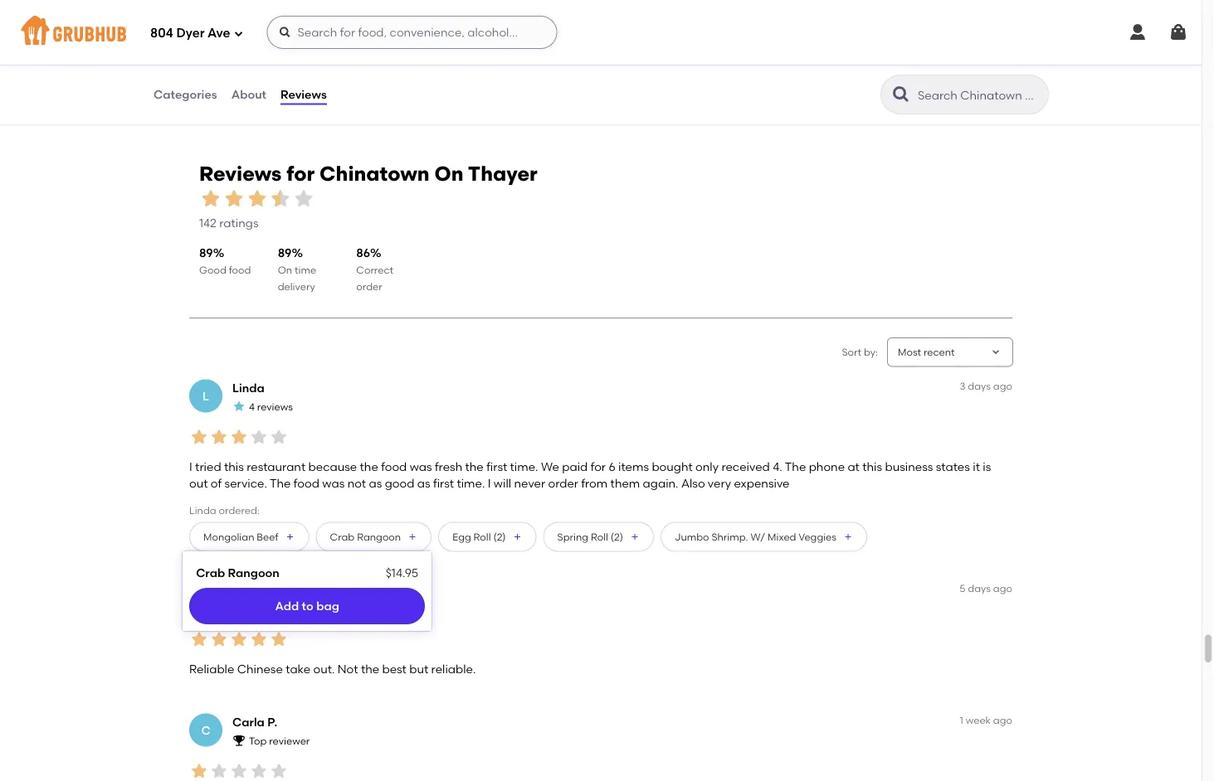 Task type: locate. For each thing, give the bounding box(es) containing it.
top
[[249, 736, 267, 748]]

1 vertical spatial ratings
[[219, 216, 259, 230]]

subscription pass image up "40–55"
[[473, 35, 490, 48]]

0 horizontal spatial on
[[278, 264, 292, 276]]

0 vertical spatial reviews
[[257, 401, 293, 413]]

from
[[581, 477, 608, 491]]

1 horizontal spatial svg image
[[1128, 22, 1148, 42]]

0 horizontal spatial food
[[229, 264, 251, 276]]

rangoon up $14.95
[[357, 531, 401, 543]]

40–55
[[473, 56, 503, 68]]

0 horizontal spatial this
[[224, 460, 244, 474]]

svg image
[[234, 29, 244, 39]]

best
[[382, 662, 407, 676]]

0 horizontal spatial svg image
[[278, 26, 292, 39]]

0 vertical spatial food
[[229, 264, 251, 276]]

1 vertical spatial the
[[270, 477, 291, 491]]

roll right egg
[[474, 531, 491, 543]]

min for ihop
[[505, 56, 523, 68]]

plus icon image right spring roll (2)
[[630, 532, 640, 542]]

89 inside 89 on time delivery
[[278, 246, 292, 260]]

ratings right 148
[[986, 74, 1025, 88]]

ago for i tried this restaurant because the food was fresh the first time. we paid for 6 items bought only received 4. the phone at this business states it is out of service. the food was not as good as first time. i will never order from them again. also very expensive
[[994, 381, 1013, 393]]

1 vertical spatial reviews
[[257, 603, 293, 616]]

2 days from the top
[[968, 583, 991, 595]]

order
[[356, 281, 382, 293], [548, 477, 579, 491]]

0 horizontal spatial linda
[[189, 505, 216, 517]]

ago
[[994, 381, 1013, 393], [994, 583, 1013, 595], [994, 715, 1013, 727]]

1 roll from the left
[[474, 531, 491, 543]]

1 vertical spatial reviews
[[199, 162, 282, 186]]

89 inside 89 good food
[[199, 246, 213, 260]]

Search Chinatown On Thayer search field
[[916, 87, 1043, 103]]

2 this from the left
[[863, 460, 883, 474]]

this right at
[[863, 460, 883, 474]]

as
[[369, 477, 382, 491], [417, 477, 430, 491]]

0 horizontal spatial as
[[369, 477, 382, 491]]

reviews for linda
[[257, 401, 293, 413]]

carla p.
[[232, 716, 278, 730]]

min right 25–40
[[802, 56, 820, 68]]

business
[[885, 460, 933, 474]]

for left the 6
[[591, 460, 606, 474]]

(2) inside button
[[611, 531, 623, 543]]

the up the not
[[360, 460, 378, 474]]

ratings for 148 ratings
[[986, 74, 1025, 88]]

1 horizontal spatial i
[[488, 477, 491, 491]]

roll inside button
[[591, 531, 608, 543]]

3
[[960, 381, 966, 393]]

reviews right 4
[[257, 401, 293, 413]]

(2) for egg roll (2)
[[493, 531, 506, 543]]

0 vertical spatial linda
[[232, 381, 265, 395]]

food down 'because'
[[294, 477, 320, 491]]

2 reviews from the top
[[257, 603, 293, 616]]

25–40
[[770, 56, 799, 68]]

min inside 40–55 min $6.99 delivery
[[505, 56, 523, 68]]

was down 'because'
[[322, 477, 345, 491]]

chinatown
[[320, 162, 430, 186]]

subscription pass image
[[177, 35, 194, 48], [473, 35, 490, 48]]

1 vertical spatial food
[[381, 460, 407, 474]]

days right 5
[[968, 583, 991, 595]]

1 vertical spatial first
[[433, 477, 454, 491]]

on inside 89 on time delivery
[[278, 264, 292, 276]]

i
[[189, 460, 192, 474], [488, 477, 491, 491]]

good
[[199, 264, 226, 276]]

out.
[[313, 662, 335, 676]]

1 horizontal spatial ratings
[[986, 74, 1025, 88]]

1 horizontal spatial 89
[[278, 246, 292, 260]]

1 plus icon image from the left
[[285, 532, 295, 542]]

the right 4.
[[785, 460, 806, 474]]

received
[[722, 460, 770, 474]]

1 horizontal spatial min
[[505, 56, 523, 68]]

bag
[[316, 600, 339, 614]]

plus icon image
[[285, 532, 295, 542], [408, 532, 418, 542], [513, 532, 523, 542], [630, 532, 640, 542], [843, 532, 853, 542]]

1 horizontal spatial was
[[410, 460, 432, 474]]

1 reviews from the top
[[257, 401, 293, 413]]

subscription pass image for ihop
[[473, 35, 490, 48]]

delivery inside 89 on time delivery
[[278, 281, 315, 293]]

days for i tried this restaurant because the food was fresh the first time. we paid for 6 items bought only received 4. the phone at this business states it is out of service. the food was not as good as first time. i will never order from them again. also very expensive
[[968, 381, 991, 393]]

plus icon image right veggies
[[843, 532, 853, 542]]

roll inside button
[[474, 531, 491, 543]]

ihop
[[473, 14, 508, 30]]

25–40 min $2.99 delivery
[[770, 56, 834, 83]]

plus icon image right beef
[[285, 532, 295, 542]]

0 horizontal spatial min
[[208, 56, 227, 68]]

(2) right egg
[[493, 531, 506, 543]]

phone
[[809, 460, 845, 474]]

0 horizontal spatial roll
[[474, 531, 491, 543]]

carla
[[232, 716, 265, 730]]

1 horizontal spatial time.
[[510, 460, 538, 474]]

jumbo
[[675, 531, 709, 543]]

order down correct
[[356, 281, 382, 293]]

1 vertical spatial linda
[[189, 505, 216, 517]]

veggies
[[799, 531, 837, 543]]

0 vertical spatial ago
[[994, 381, 1013, 393]]

the right not on the left bottom
[[361, 662, 379, 676]]

0 horizontal spatial i
[[189, 460, 192, 474]]

reviews up 142 ratings
[[199, 162, 282, 186]]

1 horizontal spatial linda
[[232, 381, 265, 395]]

was up good
[[410, 460, 432, 474]]

1 vertical spatial order
[[548, 477, 579, 491]]

86 correct order
[[356, 246, 394, 293]]

food up good
[[381, 460, 407, 474]]

0 vertical spatial crab rangoon
[[330, 531, 401, 543]]

caret down icon image
[[990, 346, 1003, 359]]

is
[[983, 460, 991, 474]]

1 ago from the top
[[994, 381, 1013, 393]]

89 up good
[[199, 246, 213, 260]]

1 subscription pass image from the left
[[177, 35, 194, 48]]

spring roll (2) button
[[543, 522, 654, 552]]

the down restaurant
[[270, 477, 291, 491]]

ago right week
[[994, 715, 1013, 727]]

delivery for 40–55
[[500, 71, 538, 83]]

1 horizontal spatial this
[[863, 460, 883, 474]]

plus icon image for egg roll (2)
[[513, 532, 523, 542]]

0 vertical spatial was
[[410, 460, 432, 474]]

days for reliable chinese take out. not the best but reliable.
[[968, 583, 991, 595]]

plus icon image inside the mongolian beef button
[[285, 532, 295, 542]]

1 vertical spatial for
[[591, 460, 606, 474]]

as right good
[[417, 477, 430, 491]]

1 vertical spatial ago
[[994, 583, 1013, 595]]

crab rangoon inside button
[[330, 531, 401, 543]]

0 vertical spatial reviews
[[281, 87, 327, 102]]

reviews
[[257, 401, 293, 413], [257, 603, 293, 616]]

order inside i tried this restaurant because the food was fresh the first time. we paid for 6 items bought only received 4. the phone at this business states it is out of service. the food was not as good as first time. i will never order from them again. also very expensive
[[548, 477, 579, 491]]

1 vertical spatial rangoon
[[228, 566, 280, 581]]

0 horizontal spatial time.
[[457, 477, 485, 491]]

take
[[286, 662, 311, 676]]

1 (2) from the left
[[493, 531, 506, 543]]

2 min from the left
[[505, 56, 523, 68]]

0 vertical spatial ratings
[[986, 74, 1025, 88]]

1 horizontal spatial food
[[294, 477, 320, 491]]

1 horizontal spatial as
[[417, 477, 430, 491]]

1 horizontal spatial crab
[[330, 531, 355, 543]]

crab rangoon up james
[[196, 566, 280, 581]]

subscription pass image down the p.f.
[[177, 35, 194, 48]]

reviews right about
[[281, 87, 327, 102]]

1 horizontal spatial crab rangoon
[[330, 531, 401, 543]]

never
[[514, 477, 546, 491]]

delivery right $6.99 on the top
[[500, 71, 538, 83]]

service.
[[225, 477, 267, 491]]

2 89 from the left
[[278, 246, 292, 260]]

delivery down time
[[278, 281, 315, 293]]

1 horizontal spatial subscription pass image
[[473, 35, 490, 48]]

1 vertical spatial on
[[278, 264, 292, 276]]

delivery for 89
[[278, 281, 315, 293]]

0 horizontal spatial for
[[287, 162, 315, 186]]

tooltip containing crab rangoon
[[183, 542, 432, 632]]

plus icon image inside egg roll (2) button
[[513, 532, 523, 542]]

0 vertical spatial first
[[487, 460, 507, 474]]

(2) inside button
[[493, 531, 506, 543]]

1 horizontal spatial order
[[548, 477, 579, 491]]

expensive
[[734, 477, 790, 491]]

(2)
[[493, 531, 506, 543], [611, 531, 623, 543]]

1 vertical spatial time.
[[457, 477, 485, 491]]

0 vertical spatial crab
[[330, 531, 355, 543]]

reviews inside button
[[281, 87, 327, 102]]

linda
[[232, 381, 265, 395], [189, 505, 216, 517]]

delivery for 25–40
[[797, 71, 834, 83]]

1 days from the top
[[968, 381, 991, 393]]

svg image
[[1128, 22, 1148, 42], [1169, 22, 1189, 42], [278, 26, 292, 39]]

first
[[487, 460, 507, 474], [433, 477, 454, 491]]

p.
[[267, 716, 278, 730]]

1 week ago
[[960, 715, 1013, 727]]

3 plus icon image from the left
[[513, 532, 523, 542]]

tooltip
[[183, 542, 432, 632]]

4 plus icon image from the left
[[630, 532, 640, 542]]

2 (2) from the left
[[611, 531, 623, 543]]

time. up never
[[510, 460, 538, 474]]

4 reviews
[[249, 401, 293, 413]]

the right 'fresh'
[[465, 460, 484, 474]]

order down paid
[[548, 477, 579, 491]]

i left will
[[488, 477, 491, 491]]

0 vertical spatial rangoon
[[357, 531, 401, 543]]

crab up j
[[196, 566, 225, 581]]

1 min from the left
[[208, 56, 227, 68]]

delivery inside 40–55 min $6.99 delivery
[[500, 71, 538, 83]]

time.
[[510, 460, 538, 474], [457, 477, 485, 491]]

0 vertical spatial i
[[189, 460, 192, 474]]

Sort by: field
[[898, 345, 955, 360]]

linda ordered:
[[189, 505, 260, 517]]

1 vertical spatial days
[[968, 583, 991, 595]]

add to bag button
[[189, 589, 425, 625]]

2 subscription pass image from the left
[[473, 35, 490, 48]]

(2) right spring
[[611, 531, 623, 543]]

$14.95
[[386, 566, 419, 581]]

89 for 89 on time delivery
[[278, 246, 292, 260]]

restaurant
[[247, 460, 306, 474]]

2 horizontal spatial min
[[802, 56, 820, 68]]

0 horizontal spatial order
[[356, 281, 382, 293]]

0 horizontal spatial 89
[[199, 246, 213, 260]]

2 ago from the top
[[994, 583, 1013, 595]]

min down breakfast
[[505, 56, 523, 68]]

reviews right 2
[[257, 603, 293, 616]]

0 horizontal spatial crab
[[196, 566, 225, 581]]

min down asian
[[208, 56, 227, 68]]

delivery for 30–45
[[204, 71, 241, 83]]

rangoon up james
[[228, 566, 280, 581]]

on left time
[[278, 264, 292, 276]]

89
[[199, 246, 213, 260], [278, 246, 292, 260]]

reviews
[[281, 87, 327, 102], [199, 162, 282, 186]]

delivery up about
[[204, 71, 241, 83]]

0 horizontal spatial (2)
[[493, 531, 506, 543]]

this up service.
[[224, 460, 244, 474]]

only
[[696, 460, 719, 474]]

reviews for j
[[257, 603, 293, 616]]

roll right spring
[[591, 531, 608, 543]]

trophy icon image
[[232, 735, 246, 748]]

the for but
[[361, 662, 379, 676]]

1 as from the left
[[369, 477, 382, 491]]

2 roll from the left
[[591, 531, 608, 543]]

1 horizontal spatial rangoon
[[357, 531, 401, 543]]

0 vertical spatial for
[[287, 162, 315, 186]]

add
[[275, 600, 299, 614]]

reviews for chinatown on thayer
[[199, 162, 538, 186]]

3 min from the left
[[802, 56, 820, 68]]

804
[[150, 26, 173, 41]]

on
[[435, 162, 464, 186], [278, 264, 292, 276]]

top reviewer
[[249, 736, 310, 748]]

0 vertical spatial order
[[356, 281, 382, 293]]

very
[[708, 477, 731, 491]]

ago right 5
[[994, 583, 1013, 595]]

delivery inside 30–45 min $3.99 delivery
[[204, 71, 241, 83]]

plus icon image right egg roll (2) at the left bottom of page
[[513, 532, 523, 542]]

the
[[785, 460, 806, 474], [270, 477, 291, 491]]

89 right 89 good food
[[278, 246, 292, 260]]

2 reviews
[[249, 603, 293, 616]]

0 horizontal spatial crab rangoon
[[196, 566, 280, 581]]

89 on time delivery
[[278, 246, 316, 293]]

0 horizontal spatial subscription pass image
[[177, 35, 194, 48]]

p.f. chang's
[[177, 14, 257, 30]]

will
[[494, 477, 511, 491]]

on left thayer
[[435, 162, 464, 186]]

0 vertical spatial time.
[[510, 460, 538, 474]]

plus icon image inside spring roll (2) button
[[630, 532, 640, 542]]

first down 'fresh'
[[433, 477, 454, 491]]

days
[[968, 381, 991, 393], [968, 583, 991, 595]]

plus icon image inside crab rangoon button
[[408, 532, 418, 542]]

time. down 'fresh'
[[457, 477, 485, 491]]

plus icon image for jumbo shrimp. w/ mixed veggies
[[843, 532, 853, 542]]

delivery inside 25–40 min $2.99 delivery
[[797, 71, 834, 83]]

plus icon image inside jumbo shrimp. w/ mixed veggies button
[[843, 532, 853, 542]]

rangoon inside button
[[357, 531, 401, 543]]

delivery right the $2.99
[[797, 71, 834, 83]]

again.
[[643, 477, 679, 491]]

0 horizontal spatial rangoon
[[228, 566, 280, 581]]

linda up 4
[[232, 381, 265, 395]]

plus icon image up $14.95
[[408, 532, 418, 542]]

0 vertical spatial days
[[968, 381, 991, 393]]

1 vertical spatial was
[[322, 477, 345, 491]]

linda down out
[[189, 505, 216, 517]]

categories
[[154, 87, 217, 102]]

148
[[965, 74, 983, 88]]

0 horizontal spatial ratings
[[219, 216, 259, 230]]

2 vertical spatial ago
[[994, 715, 1013, 727]]

first up will
[[487, 460, 507, 474]]

rangoon inside tooltip
[[228, 566, 280, 581]]

ago down caret down icon
[[994, 381, 1013, 393]]

1 horizontal spatial (2)
[[611, 531, 623, 543]]

2 plus icon image from the left
[[408, 532, 418, 542]]

0 vertical spatial on
[[435, 162, 464, 186]]

for inside i tried this restaurant because the food was fresh the first time. we paid for 6 items bought only received 4. the phone at this business states it is out of service. the food was not as good as first time. i will never order from them again. also very expensive
[[591, 460, 606, 474]]

5 plus icon image from the left
[[843, 532, 853, 542]]

crab down the not
[[330, 531, 355, 543]]

2 vertical spatial food
[[294, 477, 320, 491]]

min
[[208, 56, 227, 68], [505, 56, 523, 68], [802, 56, 820, 68]]

food right good
[[229, 264, 251, 276]]

for left chinatown
[[287, 162, 315, 186]]

ago for reliable chinese take out. not the best but reliable.
[[994, 583, 1013, 595]]

egg
[[453, 531, 471, 543]]

1 horizontal spatial roll
[[591, 531, 608, 543]]

main navigation navigation
[[0, 0, 1202, 65]]

0 horizontal spatial the
[[270, 477, 291, 491]]

89 good food
[[199, 246, 251, 276]]

also
[[681, 477, 705, 491]]

1 89 from the left
[[199, 246, 213, 260]]

1 vertical spatial crab
[[196, 566, 225, 581]]

ratings
[[986, 74, 1025, 88], [219, 216, 259, 230]]

1 horizontal spatial for
[[591, 460, 606, 474]]

days right 3
[[968, 381, 991, 393]]

for
[[287, 162, 315, 186], [591, 460, 606, 474]]

star icon image
[[366, 56, 379, 69], [379, 56, 392, 69], [392, 56, 405, 69], [405, 56, 419, 69], [419, 56, 432, 69], [419, 56, 432, 69], [662, 56, 675, 69], [675, 56, 689, 69], [689, 56, 702, 69], [702, 56, 715, 69], [702, 56, 715, 69], [715, 56, 729, 69], [959, 56, 972, 69], [972, 56, 985, 69], [985, 56, 999, 69], [999, 56, 1012, 69], [999, 56, 1012, 69], [1012, 56, 1025, 69], [199, 187, 222, 210], [222, 187, 246, 210], [246, 187, 269, 210], [269, 187, 292, 210], [269, 187, 292, 210], [292, 187, 315, 210], [232, 400, 246, 413], [189, 428, 209, 448], [209, 428, 229, 448], [229, 428, 249, 448], [249, 428, 269, 448], [269, 428, 289, 448], [189, 630, 209, 650], [209, 630, 229, 650], [229, 630, 249, 650], [249, 630, 269, 650], [269, 630, 289, 650], [189, 762, 209, 782], [209, 762, 229, 782], [229, 762, 249, 782], [249, 762, 269, 782], [269, 762, 289, 782]]

food
[[229, 264, 251, 276], [381, 460, 407, 474], [294, 477, 320, 491]]

i left tried
[[189, 460, 192, 474]]

dyer
[[176, 26, 205, 41]]

ratings right 142
[[219, 216, 259, 230]]

crab rangoon up $14.95
[[330, 531, 401, 543]]

add to bag
[[275, 600, 339, 614]]

as right the not
[[369, 477, 382, 491]]

sort by:
[[842, 346, 878, 358]]

1 horizontal spatial the
[[785, 460, 806, 474]]

min inside 30–45 min $3.99 delivery
[[208, 56, 227, 68]]



Task type: vqa. For each thing, say whether or not it's contained in the screenshot.
$1.49 corresponding to Herbivore Indian Cuisine
no



Task type: describe. For each thing, give the bounding box(es) containing it.
reliable
[[189, 662, 234, 676]]

ordered:
[[219, 505, 260, 517]]

breakfast
[[497, 35, 543, 47]]

(2) for spring roll (2)
[[611, 531, 623, 543]]

search icon image
[[892, 85, 911, 105]]

30–45 min $3.99 delivery
[[177, 56, 241, 83]]

linda for linda ordered:
[[189, 505, 216, 517]]

mixed
[[768, 531, 797, 543]]

4
[[249, 401, 255, 413]]

min for p.f. chang's
[[208, 56, 227, 68]]

time
[[295, 264, 316, 276]]

0 horizontal spatial was
[[322, 477, 345, 491]]

40–55 min $6.99 delivery
[[473, 56, 538, 83]]

2 horizontal spatial svg image
[[1169, 22, 1189, 42]]

30–45
[[177, 56, 206, 68]]

food inside 89 good food
[[229, 264, 251, 276]]

states
[[936, 460, 970, 474]]

1 horizontal spatial first
[[487, 460, 507, 474]]

order inside 86 correct order
[[356, 281, 382, 293]]

148 ratings
[[965, 74, 1025, 88]]

crab rangoon button
[[316, 522, 432, 552]]

egg roll (2)
[[453, 531, 506, 543]]

bought
[[652, 460, 693, 474]]

subscription pass image for p.f. chang's
[[177, 35, 194, 48]]

crab inside button
[[330, 531, 355, 543]]

chang's
[[202, 14, 257, 30]]

0 horizontal spatial first
[[433, 477, 454, 491]]

not
[[348, 477, 366, 491]]

804 dyer ave
[[150, 26, 230, 41]]

142 ratings
[[199, 216, 259, 230]]

reliable.
[[431, 662, 476, 676]]

i tried this restaurant because the food was fresh the first time. we paid for 6 items bought only received 4. the phone at this business states it is out of service. the food was not as good as first time. i will never order from them again. also very expensive
[[189, 460, 991, 491]]

recent
[[924, 346, 955, 358]]

reviews button
[[280, 65, 328, 125]]

shrimp.
[[712, 531, 748, 543]]

not
[[338, 662, 358, 676]]

at
[[848, 460, 860, 474]]

89 for 89 good food
[[199, 246, 213, 260]]

most recent
[[898, 346, 955, 358]]

mongolian
[[203, 531, 254, 543]]

because
[[308, 460, 357, 474]]

paid
[[562, 460, 588, 474]]

most
[[898, 346, 921, 358]]

them
[[611, 477, 640, 491]]

1 vertical spatial crab rangoon
[[196, 566, 280, 581]]

about
[[231, 87, 267, 102]]

we
[[541, 460, 559, 474]]

beef
[[257, 531, 279, 543]]

out
[[189, 477, 208, 491]]

1 horizontal spatial on
[[435, 162, 464, 186]]

$2.99
[[770, 71, 794, 83]]

of
[[211, 477, 222, 491]]

reliable chinese take out. not the best but reliable.
[[189, 662, 476, 676]]

plus icon image for mongolian beef
[[285, 532, 295, 542]]

plus icon image for spring roll (2)
[[630, 532, 640, 542]]

ihop link
[[473, 13, 729, 31]]

0 vertical spatial the
[[785, 460, 806, 474]]

min inside 25–40 min $2.99 delivery
[[802, 56, 820, 68]]

crab inside tooltip
[[196, 566, 225, 581]]

3 ago from the top
[[994, 715, 1013, 727]]

142
[[199, 216, 217, 230]]

Search for food, convenience, alcohol... search field
[[267, 16, 557, 49]]

ratings for 142 ratings
[[219, 216, 259, 230]]

6
[[609, 460, 616, 474]]

but
[[409, 662, 429, 676]]

fresh
[[435, 460, 463, 474]]

by:
[[864, 346, 878, 358]]

j
[[202, 592, 210, 606]]

1
[[960, 715, 964, 727]]

correct
[[356, 264, 394, 276]]

to
[[302, 600, 314, 614]]

w/
[[751, 531, 766, 543]]

2 as from the left
[[417, 477, 430, 491]]

1 vertical spatial i
[[488, 477, 491, 491]]

week
[[966, 715, 991, 727]]

mongolian beef
[[203, 531, 279, 543]]

about button
[[231, 65, 267, 125]]

items
[[618, 460, 649, 474]]

chinese
[[237, 662, 283, 676]]

categories button
[[153, 65, 218, 125]]

reviewer
[[269, 736, 310, 748]]

asian
[[200, 35, 227, 47]]

2 horizontal spatial food
[[381, 460, 407, 474]]

p.f. chang's link
[[177, 13, 432, 31]]

c
[[201, 724, 211, 738]]

egg roll (2) button
[[438, 522, 537, 552]]

good
[[385, 477, 415, 491]]

p.f.
[[177, 14, 199, 30]]

l
[[203, 389, 209, 403]]

thayer
[[468, 162, 538, 186]]

it
[[973, 460, 980, 474]]

1 this from the left
[[224, 460, 244, 474]]

reviews for reviews for chinatown on thayer
[[199, 162, 282, 186]]

the for was
[[360, 460, 378, 474]]

ave
[[208, 26, 230, 41]]

spring roll (2)
[[558, 531, 623, 543]]

linda for linda
[[232, 381, 265, 395]]

james
[[232, 583, 271, 598]]

$3.99
[[177, 71, 201, 83]]

reviews for reviews
[[281, 87, 327, 102]]

plus icon image for crab rangoon
[[408, 532, 418, 542]]

roll for spring
[[591, 531, 608, 543]]

roll for egg
[[474, 531, 491, 543]]



